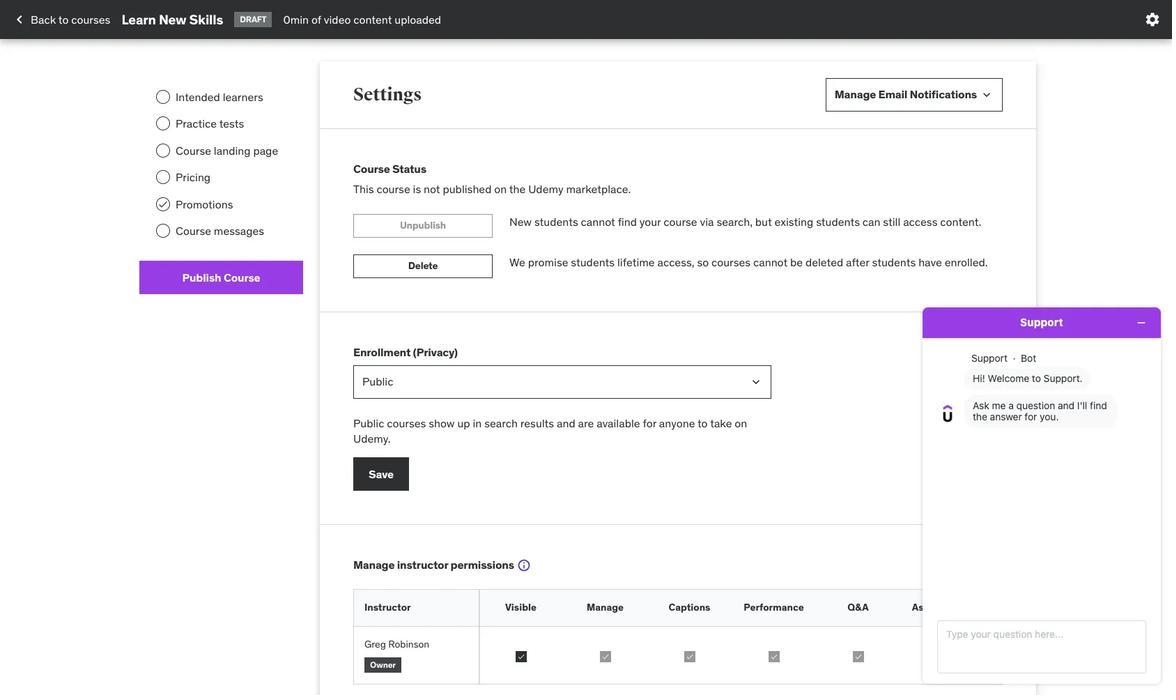 Task type: locate. For each thing, give the bounding box(es) containing it.
new down the
[[510, 214, 532, 228]]

assignments
[[912, 601, 973, 614]]

1 horizontal spatial course
[[664, 214, 698, 228]]

notifications
[[910, 87, 977, 101]]

students left lifetime
[[571, 255, 615, 269]]

course landing page link
[[139, 137, 303, 164]]

search,
[[717, 214, 753, 228]]

have
[[919, 255, 942, 269]]

this
[[353, 182, 374, 196]]

completed element
[[156, 197, 170, 211]]

1 vertical spatial to
[[698, 416, 708, 430]]

xsmall image down q&a
[[853, 651, 864, 662]]

permissions
[[451, 558, 514, 572]]

0 vertical spatial on
[[494, 182, 507, 196]]

1 horizontal spatial cannot
[[754, 255, 788, 269]]

incomplete image for practice tests
[[156, 117, 170, 131]]

2 vertical spatial courses
[[387, 416, 426, 430]]

1 horizontal spatial courses
[[387, 416, 426, 430]]

status
[[392, 162, 427, 176]]

promotions
[[176, 197, 233, 211]]

small image right notifications
[[980, 88, 994, 102]]

0 horizontal spatial on
[[494, 182, 507, 196]]

new
[[159, 11, 186, 28], [510, 214, 532, 228]]

1 vertical spatial on
[[735, 416, 748, 430]]

visible
[[505, 601, 537, 614]]

pricing
[[176, 170, 211, 184]]

of
[[312, 12, 321, 26]]

incomplete image up incomplete image
[[156, 143, 170, 157]]

cannot
[[581, 214, 615, 228], [754, 255, 788, 269]]

course right publish
[[224, 270, 260, 284]]

0 horizontal spatial xsmall image
[[769, 651, 780, 662]]

publish course
[[182, 270, 260, 284]]

4 incomplete image from the top
[[156, 224, 170, 238]]

skills
[[189, 11, 223, 28]]

instructor
[[397, 558, 448, 572]]

1 vertical spatial new
[[510, 214, 532, 228]]

courses right back
[[71, 12, 110, 26]]

up
[[458, 416, 470, 430]]

back to courses link
[[11, 8, 110, 31]]

incomplete image inside 'intended learners' link
[[156, 90, 170, 104]]

find
[[618, 214, 637, 228]]

0 horizontal spatial cannot
[[581, 214, 615, 228]]

video
[[324, 12, 351, 26]]

courses right 'so'
[[712, 255, 751, 269]]

1 horizontal spatial small image
[[980, 88, 994, 102]]

to left take
[[698, 416, 708, 430]]

incomplete image
[[156, 90, 170, 104], [156, 117, 170, 131], [156, 143, 170, 157], [156, 224, 170, 238]]

intended
[[176, 90, 220, 104]]

students down 'udemy'
[[535, 214, 578, 228]]

pricing link
[[139, 164, 303, 191]]

in
[[473, 416, 482, 430]]

on right take
[[735, 416, 748, 430]]

course inside button
[[224, 270, 260, 284]]

course inside course status this course is not published on the udemy marketplace.
[[353, 162, 390, 176]]

available
[[597, 416, 640, 430]]

0 horizontal spatial manage
[[353, 558, 395, 572]]

incomplete image for course messages
[[156, 224, 170, 238]]

courses inside the public courses show up in search results and are available for anyone to take on udemy.
[[387, 416, 426, 430]]

completed image
[[158, 198, 169, 210]]

incomplete image for course landing page
[[156, 143, 170, 157]]

incomplete image for intended learners
[[156, 90, 170, 104]]

and
[[557, 416, 576, 430]]

manage inside dropdown button
[[835, 87, 876, 101]]

0 vertical spatial course
[[377, 182, 410, 196]]

1 horizontal spatial xsmall image
[[853, 651, 864, 662]]

to right back
[[58, 12, 69, 26]]

public courses show up in search results and are available for anyone to take on udemy.
[[353, 416, 748, 445]]

greg robinson
[[365, 638, 430, 650]]

course
[[176, 143, 211, 157], [353, 162, 390, 176], [176, 224, 211, 238], [224, 270, 260, 284]]

0 vertical spatial small image
[[980, 88, 994, 102]]

course left is at the top of page
[[377, 182, 410, 196]]

1 horizontal spatial to
[[698, 416, 708, 430]]

incomplete image
[[156, 170, 170, 184]]

course down promotions on the left
[[176, 224, 211, 238]]

learners
[[223, 90, 263, 104]]

on left the
[[494, 182, 507, 196]]

cannot left the be at the right top of page
[[754, 255, 788, 269]]

practice
[[176, 117, 217, 131]]

manage
[[835, 87, 876, 101], [353, 558, 395, 572], [587, 601, 624, 614]]

incomplete image inside course messages link
[[156, 224, 170, 238]]

1 vertical spatial course
[[664, 214, 698, 228]]

1 horizontal spatial manage
[[587, 601, 624, 614]]

cannot left find
[[581, 214, 615, 228]]

after
[[846, 255, 870, 269]]

course
[[377, 182, 410, 196], [664, 214, 698, 228]]

incomplete image down the completed element
[[156, 224, 170, 238]]

to
[[58, 12, 69, 26], [698, 416, 708, 430]]

small image up assignments
[[921, 561, 935, 575]]

0min
[[283, 12, 309, 26]]

existing
[[775, 214, 814, 228]]

2 incomplete image from the top
[[156, 117, 170, 131]]

small image
[[980, 88, 994, 102], [921, 561, 935, 575]]

1 horizontal spatial new
[[510, 214, 532, 228]]

for
[[643, 416, 657, 430]]

1 horizontal spatial on
[[735, 416, 748, 430]]

courses
[[71, 12, 110, 26], [712, 255, 751, 269], [387, 416, 426, 430]]

3 xsmall image from the left
[[684, 651, 695, 662]]

courses left show on the bottom of the page
[[387, 416, 426, 430]]

new left skills
[[159, 11, 186, 28]]

course up pricing
[[176, 143, 211, 157]]

incomplete image left intended
[[156, 90, 170, 104]]

0 vertical spatial new
[[159, 11, 186, 28]]

udemy
[[529, 182, 564, 196]]

course up the this
[[353, 162, 390, 176]]

still
[[883, 214, 901, 228]]

course for course messages
[[176, 224, 211, 238]]

0 horizontal spatial course
[[377, 182, 410, 196]]

students right "after"
[[872, 255, 916, 269]]

incomplete image left practice on the left top of the page
[[156, 117, 170, 131]]

students
[[535, 214, 578, 228], [816, 214, 860, 228], [571, 255, 615, 269], [872, 255, 916, 269]]

practice tests
[[176, 117, 244, 131]]

0 horizontal spatial small image
[[921, 561, 935, 575]]

we promise students lifetime access, so courses cannot be deleted after students have enrolled.
[[510, 255, 988, 269]]

practice tests link
[[139, 110, 303, 137]]

0 vertical spatial manage
[[835, 87, 876, 101]]

1 vertical spatial small image
[[921, 561, 935, 575]]

1 vertical spatial manage
[[353, 558, 395, 572]]

0 vertical spatial cannot
[[581, 214, 615, 228]]

2 horizontal spatial courses
[[712, 255, 751, 269]]

via
[[700, 214, 714, 228]]

1 incomplete image from the top
[[156, 90, 170, 104]]

q&a
[[848, 601, 869, 614]]

new students cannot find your course via search, but existing students can still access content.
[[510, 214, 982, 228]]

course left via
[[664, 214, 698, 228]]

0 vertical spatial to
[[58, 12, 69, 26]]

manage for manage email notifications
[[835, 87, 876, 101]]

back
[[31, 12, 56, 26]]

4 xsmall image from the left
[[937, 651, 948, 662]]

incomplete image inside course landing page "link"
[[156, 143, 170, 157]]

owner
[[370, 659, 396, 670]]

incomplete image inside practice tests link
[[156, 117, 170, 131]]

students left can
[[816, 214, 860, 228]]

xsmall image down performance
[[769, 651, 780, 662]]

learn
[[122, 11, 156, 28]]

learn new skills
[[122, 11, 223, 28]]

not
[[424, 182, 440, 196]]

course inside "link"
[[176, 143, 211, 157]]

3 incomplete image from the top
[[156, 143, 170, 157]]

small image inside manage email notifications dropdown button
[[980, 88, 994, 102]]

can
[[863, 214, 881, 228]]

xsmall image
[[769, 651, 780, 662], [853, 651, 864, 662]]

to inside the public courses show up in search results and are available for anyone to take on udemy.
[[698, 416, 708, 430]]

access,
[[658, 255, 695, 269]]

landing
[[214, 143, 251, 157]]

xsmall image
[[516, 651, 527, 662], [600, 651, 611, 662], [684, 651, 695, 662], [937, 651, 948, 662]]

0 horizontal spatial courses
[[71, 12, 110, 26]]

manage email notifications button
[[826, 78, 1003, 112]]

2 horizontal spatial manage
[[835, 87, 876, 101]]

course status this course is not published on the udemy marketplace.
[[353, 162, 631, 196]]

intended learners link
[[139, 84, 303, 110]]

2 xsmall image from the left
[[853, 651, 864, 662]]



Task type: describe. For each thing, give the bounding box(es) containing it.
course messages link
[[139, 217, 303, 244]]

manage instructor permissions
[[353, 558, 514, 572]]

unpublish button
[[353, 214, 493, 237]]

unpublish
[[400, 219, 446, 232]]

0 vertical spatial courses
[[71, 12, 110, 26]]

greg
[[365, 638, 386, 650]]

on inside course status this course is not published on the udemy marketplace.
[[494, 182, 507, 196]]

instructor
[[365, 601, 411, 614]]

access
[[904, 214, 938, 228]]

course settings image
[[1145, 11, 1161, 28]]

performance
[[744, 601, 804, 614]]

be
[[791, 255, 803, 269]]

manage email notifications
[[835, 87, 977, 101]]

show
[[429, 416, 455, 430]]

the
[[509, 182, 526, 196]]

robinson
[[388, 638, 430, 650]]

content.
[[941, 214, 982, 228]]

are
[[578, 416, 594, 430]]

promise
[[528, 255, 568, 269]]

marketplace.
[[566, 182, 631, 196]]

publish course button
[[139, 261, 303, 294]]

publish
[[182, 270, 221, 284]]

0 horizontal spatial to
[[58, 12, 69, 26]]

anyone
[[659, 416, 695, 430]]

course for course landing page
[[176, 143, 211, 157]]

learn more about permissions image
[[517, 559, 531, 573]]

2 vertical spatial manage
[[587, 601, 624, 614]]

course inside course status this course is not published on the udemy marketplace.
[[377, 182, 410, 196]]

enrolled.
[[945, 255, 988, 269]]

but
[[756, 214, 772, 228]]

enrollment
[[353, 345, 411, 359]]

1 xsmall image from the left
[[769, 651, 780, 662]]

1 vertical spatial cannot
[[754, 255, 788, 269]]

page
[[253, 143, 278, 157]]

email
[[879, 87, 908, 101]]

on inside the public courses show up in search results and are available for anyone to take on udemy.
[[735, 416, 748, 430]]

course messages
[[176, 224, 264, 238]]

published
[[443, 182, 492, 196]]

intended learners
[[176, 90, 263, 104]]

take
[[710, 416, 732, 430]]

save button
[[353, 458, 409, 491]]

delete button
[[353, 254, 493, 278]]

medium image
[[11, 11, 28, 28]]

results
[[521, 416, 554, 430]]

tests
[[219, 117, 244, 131]]

manage for manage instructor permissions
[[353, 558, 395, 572]]

enrollment (privacy)
[[353, 345, 458, 359]]

promotions link
[[139, 191, 303, 217]]

1 xsmall image from the left
[[516, 651, 527, 662]]

udemy.
[[353, 431, 391, 445]]

so
[[697, 255, 709, 269]]

back to courses
[[31, 12, 110, 26]]

is
[[413, 182, 421, 196]]

0 horizontal spatial new
[[159, 11, 186, 28]]

uploaded
[[395, 12, 441, 26]]

we
[[510, 255, 526, 269]]

captions
[[669, 601, 711, 614]]

content
[[354, 12, 392, 26]]

save
[[369, 467, 394, 481]]

deleted
[[806, 255, 844, 269]]

your
[[640, 214, 661, 228]]

0min of video content uploaded
[[283, 12, 441, 26]]

course landing page
[[176, 143, 278, 157]]

draft
[[240, 14, 267, 24]]

lifetime
[[618, 255, 655, 269]]

public
[[353, 416, 384, 430]]

1 vertical spatial courses
[[712, 255, 751, 269]]

search
[[485, 416, 518, 430]]

2 xsmall image from the left
[[600, 651, 611, 662]]

course for course status this course is not published on the udemy marketplace.
[[353, 162, 390, 176]]

(privacy)
[[413, 345, 458, 359]]

settings
[[353, 84, 422, 105]]

messages
[[214, 224, 264, 238]]



Task type: vqa. For each thing, say whether or not it's contained in the screenshot.
Teaching & Academics
no



